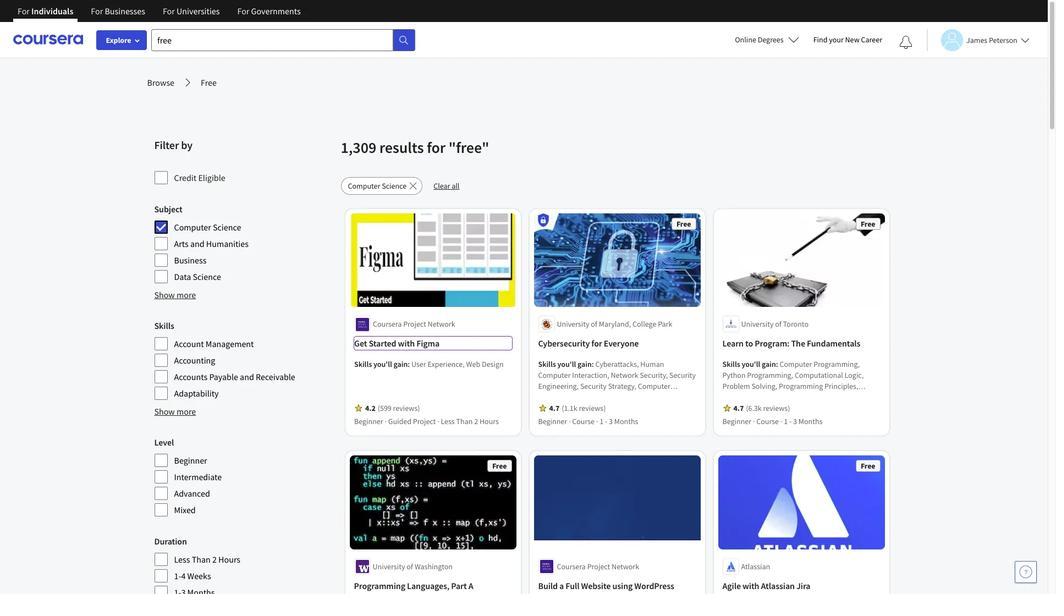 Task type: vqa. For each thing, say whether or not it's contained in the screenshot.
Management
yes



Task type: describe. For each thing, give the bounding box(es) containing it.
security left python
[[670, 371, 696, 381]]

adaptability
[[174, 388, 219, 399]]

4.7 (1.1k reviews)
[[550, 404, 606, 414]]

1 vertical spatial science
[[213, 222, 241, 233]]

get started with figma
[[354, 338, 440, 349]]

1-4 weeks
[[174, 571, 211, 582]]

programming languages, part a link
[[354, 580, 512, 593]]

build a full website using wordpress link
[[539, 580, 697, 593]]

the
[[792, 338, 806, 349]]

new
[[846, 35, 860, 45]]

network inside cyberattacks, human computer interaction, network security, security engineering, security strategy, computer security models, leadership and management, risk management, software security, computer security incident management
[[611, 371, 639, 381]]

individuals
[[31, 6, 73, 17]]

4.7 for cybersecurity
[[550, 404, 560, 414]]

4.2
[[365, 404, 375, 414]]

models,
[[567, 393, 592, 403]]

python
[[723, 371, 746, 381]]

everyone
[[604, 338, 639, 349]]

interaction,
[[573, 371, 610, 381]]

experience,
[[428, 360, 465, 370]]

clear all button
[[427, 177, 466, 195]]

for businesses
[[91, 6, 145, 17]]

2 · from the left
[[437, 417, 439, 427]]

university of washington
[[373, 562, 453, 572]]

intermediate
[[174, 472, 222, 483]]

find
[[814, 35, 828, 45]]

arts
[[174, 238, 189, 249]]

1 vertical spatial computational
[[723, 404, 771, 414]]

all
[[452, 181, 460, 191]]

started
[[369, 338, 396, 349]]

coursera project network for website
[[557, 562, 640, 572]]

for for governments
[[238, 6, 250, 17]]

1 gain from the left
[[394, 360, 408, 370]]

for individuals
[[18, 6, 73, 17]]

clear
[[434, 181, 450, 191]]

guided
[[388, 417, 411, 427]]

4 · from the left
[[597, 417, 598, 427]]

0 vertical spatial 2
[[474, 417, 478, 427]]

1 vertical spatial management,
[[553, 404, 598, 414]]

part
[[451, 581, 467, 592]]

risk
[[539, 404, 552, 414]]

1,309 results for "free"
[[341, 138, 490, 157]]

atlassian inside agile with atlassian jira link
[[762, 581, 795, 592]]

incident
[[567, 415, 593, 425]]

level group
[[154, 436, 334, 517]]

skills inside group
[[154, 320, 174, 331]]

website
[[581, 581, 611, 592]]

beginner inside level group
[[174, 455, 207, 466]]

subject
[[154, 204, 183, 215]]

4.2 (599 reviews)
[[365, 404, 420, 414]]

humanities
[[206, 238, 249, 249]]

computer science button
[[341, 177, 423, 195]]

(1.1k
[[562, 404, 578, 414]]

project for build a full website using wordpress
[[588, 562, 611, 572]]

3 for program:
[[794, 417, 798, 427]]

figma
[[416, 338, 440, 349]]

explore button
[[96, 30, 147, 50]]

computer programming, python programming, computational logic, problem solving, programming principles, computer programming tools, critical thinking, computational thinking, algorithms, mathematics
[[723, 360, 878, 425]]

find your new career link
[[808, 33, 888, 47]]

data science
[[174, 271, 221, 282]]

data
[[174, 271, 191, 282]]

accounting
[[174, 355, 215, 366]]

web
[[466, 360, 480, 370]]

1 you'll from the left
[[373, 360, 392, 370]]

network for figma
[[428, 319, 455, 329]]

1 vertical spatial security,
[[629, 404, 657, 414]]

1 horizontal spatial computational
[[795, 371, 844, 381]]

1 vertical spatial programming,
[[748, 371, 794, 381]]

critical
[[823, 393, 846, 403]]

duration
[[154, 536, 187, 547]]

0 vertical spatial than
[[456, 417, 473, 427]]

show more for adaptability
[[154, 406, 196, 417]]

program:
[[755, 338, 790, 349]]

james peterson button
[[927, 29, 1030, 51]]

account
[[174, 338, 204, 350]]

security down interaction,
[[581, 382, 607, 392]]

principles,
[[825, 382, 859, 392]]

online degrees
[[736, 35, 784, 45]]

1 horizontal spatial programming,
[[814, 360, 860, 370]]

your
[[830, 35, 844, 45]]

fundamentals
[[807, 338, 861, 349]]

coursera for started
[[373, 319, 402, 329]]

design
[[482, 360, 504, 370]]

for for universities
[[163, 6, 175, 17]]

1 : from the left
[[408, 360, 410, 370]]

cybersecurity for everyone
[[539, 338, 639, 349]]

businesses
[[105, 6, 145, 17]]

(599
[[378, 404, 392, 414]]

james
[[967, 35, 988, 45]]

coursera image
[[13, 31, 83, 49]]

What do you want to learn? text field
[[151, 29, 394, 51]]

1 for everyone
[[600, 417, 604, 427]]

months for program:
[[799, 417, 823, 427]]

agile with atlassian jira
[[723, 581, 811, 592]]

get
[[354, 338, 367, 349]]

level
[[154, 437, 174, 448]]

cybersecurity for everyone link
[[539, 337, 697, 350]]

business
[[174, 255, 207, 266]]

wordpress
[[635, 581, 675, 592]]

and inside cyberattacks, human computer interaction, network security, security engineering, security strategy, computer security models, leadership and management, risk management, software security, computer security incident management
[[630, 393, 643, 403]]

credit
[[174, 172, 197, 183]]

universities
[[177, 6, 220, 17]]

hours inside duration group
[[219, 554, 241, 565]]

user
[[411, 360, 426, 370]]

problem
[[723, 382, 751, 392]]

university of maryland, college park
[[557, 319, 673, 329]]

1 vertical spatial programming
[[757, 393, 801, 403]]

1,309
[[341, 138, 377, 157]]

management inside skills group
[[206, 338, 254, 350]]

of for to
[[776, 319, 782, 329]]

for for businesses
[[91, 6, 103, 17]]

- for program:
[[790, 417, 792, 427]]

1 horizontal spatial less
[[441, 417, 455, 427]]

beginner for get
[[354, 417, 383, 427]]

1 horizontal spatial hours
[[480, 417, 499, 427]]

0 vertical spatial for
[[427, 138, 446, 157]]

filter
[[154, 138, 179, 152]]

build
[[539, 581, 558, 592]]

show for adaptability
[[154, 406, 175, 417]]

show notifications image
[[900, 36, 913, 49]]

and inside subject group
[[190, 238, 205, 249]]

security up risk
[[539, 393, 565, 403]]

programming languages, part a
[[354, 581, 474, 592]]

more for data science
[[177, 290, 196, 301]]

3 for everyone
[[609, 417, 613, 427]]

engineering,
[[539, 382, 579, 392]]

than inside duration group
[[192, 554, 211, 565]]

2 vertical spatial science
[[193, 271, 221, 282]]

beginner for learn
[[723, 417, 752, 427]]

0 vertical spatial programming
[[779, 382, 824, 392]]

park
[[658, 319, 673, 329]]

of for languages,
[[407, 562, 413, 572]]

course for for
[[573, 417, 595, 427]]

skills you'll gain : for cybersecurity
[[539, 360, 596, 370]]

management inside cyberattacks, human computer interaction, network security, security engineering, security strategy, computer security models, leadership and management, risk management, software security, computer security incident management
[[595, 415, 637, 425]]

0 vertical spatial atlassian
[[742, 562, 771, 572]]

agile
[[723, 581, 741, 592]]

course for to
[[757, 417, 779, 427]]

network for website
[[612, 562, 640, 572]]

university for to
[[742, 319, 774, 329]]

security down risk
[[539, 415, 565, 425]]



Task type: locate. For each thing, give the bounding box(es) containing it.
0 vertical spatial show more
[[154, 290, 196, 301]]

weeks
[[187, 571, 211, 582]]

of
[[591, 319, 598, 329], [776, 319, 782, 329], [407, 562, 413, 572]]

toronto
[[784, 319, 809, 329]]

build a full website using wordpress
[[539, 581, 675, 592]]

university up programming languages, part a
[[373, 562, 405, 572]]

using
[[613, 581, 633, 592]]

: down program:
[[777, 360, 779, 370]]

0 horizontal spatial 3
[[609, 417, 613, 427]]

skills you'll gain :
[[539, 360, 596, 370], [723, 360, 780, 370]]

project up figma
[[403, 319, 426, 329]]

0 vertical spatial show more button
[[154, 288, 196, 302]]

more
[[177, 290, 196, 301], [177, 406, 196, 417]]

show more button for adaptability
[[154, 405, 196, 418]]

for left "universities"
[[163, 6, 175, 17]]

1 vertical spatial coursera project network
[[557, 562, 640, 572]]

computer science up arts and humanities
[[174, 222, 241, 233]]

2 horizontal spatial university
[[742, 319, 774, 329]]

: for cybersecurity for everyone
[[592, 360, 594, 370]]

1 horizontal spatial of
[[591, 319, 598, 329]]

accounts payable and receivable
[[174, 372, 295, 383]]

months down software
[[615, 417, 639, 427]]

management, down 'models,'
[[553, 404, 598, 414]]

gain for learn
[[762, 360, 777, 370]]

programming, up the solving,
[[748, 371, 794, 381]]

science down business
[[193, 271, 221, 282]]

science inside computer science button
[[382, 181, 407, 191]]

for for individuals
[[18, 6, 30, 17]]

0 horizontal spatial you'll
[[373, 360, 392, 370]]

security, right software
[[629, 404, 657, 414]]

clear all
[[434, 181, 460, 191]]

computer inside button
[[348, 181, 381, 191]]

0 vertical spatial hours
[[480, 417, 499, 427]]

and inside skills group
[[240, 372, 254, 383]]

show more button for data science
[[154, 288, 196, 302]]

than
[[456, 417, 473, 427], [192, 554, 211, 565]]

show more down data
[[154, 290, 196, 301]]

1 horizontal spatial 1
[[784, 417, 788, 427]]

1 1 from the left
[[600, 417, 604, 427]]

2 horizontal spatial you'll
[[742, 360, 761, 370]]

0 horizontal spatial with
[[398, 338, 415, 349]]

0 horizontal spatial course
[[573, 417, 595, 427]]

show more button
[[154, 288, 196, 302], [154, 405, 196, 418]]

1 vertical spatial hours
[[219, 554, 241, 565]]

0 horizontal spatial gain
[[394, 360, 408, 370]]

network up strategy,
[[611, 371, 639, 381]]

: left user
[[408, 360, 410, 370]]

algorithms,
[[805, 404, 842, 414]]

1 horizontal spatial 4.7
[[734, 404, 744, 414]]

1 vertical spatial project
[[413, 417, 436, 427]]

coursera up started
[[373, 319, 402, 329]]

beginner down (6.3k
[[723, 417, 752, 427]]

1 horizontal spatial months
[[799, 417, 823, 427]]

show more down adaptability
[[154, 406, 196, 417]]

2 4.7 from the left
[[734, 404, 744, 414]]

university for languages,
[[373, 562, 405, 572]]

advanced
[[174, 488, 210, 499]]

1 beginner · course · 1 - 3 months from the left
[[539, 417, 639, 427]]

1 horizontal spatial than
[[456, 417, 473, 427]]

and down strategy,
[[630, 393, 643, 403]]

you'll for cybersecurity for everyone
[[558, 360, 576, 370]]

free
[[201, 77, 217, 88], [677, 219, 692, 229], [861, 219, 876, 229], [493, 461, 507, 471], [861, 461, 876, 471]]

0 horizontal spatial programming,
[[748, 371, 794, 381]]

subject group
[[154, 203, 334, 284]]

months down algorithms,
[[799, 417, 823, 427]]

project up website
[[588, 562, 611, 572]]

reviews) for with
[[393, 404, 420, 414]]

gain left user
[[394, 360, 408, 370]]

skills you'll gain : for learn
[[723, 360, 780, 370]]

science down results
[[382, 181, 407, 191]]

months for everyone
[[615, 417, 639, 427]]

strategy,
[[609, 382, 637, 392]]

beginner down 4.2
[[354, 417, 383, 427]]

1 horizontal spatial thinking,
[[848, 393, 878, 403]]

management
[[206, 338, 254, 350], [595, 415, 637, 425]]

peterson
[[990, 35, 1018, 45]]

1 - from the left
[[605, 417, 608, 427]]

for left governments
[[238, 6, 250, 17]]

0 vertical spatial computer science
[[348, 181, 407, 191]]

3 · from the left
[[569, 417, 571, 427]]

for left individuals
[[18, 6, 30, 17]]

skills you'll gain : down cybersecurity
[[539, 360, 596, 370]]

computer science inside subject group
[[174, 222, 241, 233]]

show for data science
[[154, 290, 175, 301]]

university up cybersecurity
[[557, 319, 590, 329]]

2 gain from the left
[[578, 360, 592, 370]]

find your new career
[[814, 35, 883, 45]]

0 horizontal spatial university
[[373, 562, 405, 572]]

programming, up 'logic,'
[[814, 360, 860, 370]]

and right arts
[[190, 238, 205, 249]]

more down data
[[177, 290, 196, 301]]

programming down the solving,
[[757, 393, 801, 403]]

0 vertical spatial management
[[206, 338, 254, 350]]

1 horizontal spatial coursera project network
[[557, 562, 640, 572]]

of up cybersecurity for everyone
[[591, 319, 598, 329]]

:
[[408, 360, 410, 370], [592, 360, 594, 370], [777, 360, 779, 370]]

tools,
[[803, 393, 822, 403]]

programming
[[779, 382, 824, 392], [757, 393, 801, 403], [354, 581, 406, 592]]

2 months from the left
[[799, 417, 823, 427]]

course
[[573, 417, 595, 427], [757, 417, 779, 427]]

management down software
[[595, 415, 637, 425]]

skills down the get
[[354, 360, 372, 370]]

filter by
[[154, 138, 193, 152]]

a
[[469, 581, 474, 592]]

online degrees button
[[727, 28, 808, 52]]

2 horizontal spatial :
[[777, 360, 779, 370]]

of for for
[[591, 319, 598, 329]]

reviews)
[[393, 404, 420, 414], [579, 404, 606, 414], [764, 404, 791, 414]]

2 : from the left
[[592, 360, 594, 370]]

0 vertical spatial programming,
[[814, 360, 860, 370]]

1 vertical spatial coursera
[[557, 562, 586, 572]]

1 vertical spatial less
[[174, 554, 190, 565]]

1 horizontal spatial management,
[[644, 393, 688, 403]]

full
[[566, 581, 580, 592]]

beginner down risk
[[539, 417, 568, 427]]

account management
[[174, 338, 254, 350]]

show up "level"
[[154, 406, 175, 417]]

course down the 4.7 (6.3k reviews)
[[757, 417, 779, 427]]

for left businesses
[[91, 6, 103, 17]]

you'll down started
[[373, 360, 392, 370]]

2 for from the left
[[91, 6, 103, 17]]

skills up "account"
[[154, 320, 174, 331]]

course down 4.7 (1.1k reviews)
[[573, 417, 595, 427]]

more for adaptability
[[177, 406, 196, 417]]

2 horizontal spatial gain
[[762, 360, 777, 370]]

0 horizontal spatial -
[[605, 417, 608, 427]]

beginner · course · 1 - 3 months for for
[[539, 417, 639, 427]]

2 vertical spatial programming
[[354, 581, 406, 592]]

university up to
[[742, 319, 774, 329]]

computer science inside button
[[348, 181, 407, 191]]

1 horizontal spatial skills you'll gain :
[[723, 360, 780, 370]]

1 horizontal spatial reviews)
[[579, 404, 606, 414]]

2 beginner · course · 1 - 3 months from the left
[[723, 417, 823, 427]]

1 reviews) from the left
[[393, 404, 420, 414]]

4
[[181, 571, 186, 582]]

3 gain from the left
[[762, 360, 777, 370]]

1 for from the left
[[18, 6, 30, 17]]

· down the (1.1k
[[569, 417, 571, 427]]

0 vertical spatial management,
[[644, 393, 688, 403]]

2 vertical spatial and
[[630, 393, 643, 403]]

career
[[862, 35, 883, 45]]

skills up python
[[723, 360, 741, 370]]

thinking,
[[848, 393, 878, 403], [773, 404, 803, 414]]

0 vertical spatial project
[[403, 319, 426, 329]]

languages,
[[407, 581, 450, 592]]

of up programming languages, part a
[[407, 562, 413, 572]]

university for for
[[557, 319, 590, 329]]

thinking, down tools,
[[773, 404, 803, 414]]

6 · from the left
[[781, 417, 783, 427]]

computer science down '1,309'
[[348, 181, 407, 191]]

thinking, down 'logic,'
[[848, 393, 878, 403]]

reviews) up guided
[[393, 404, 420, 414]]

· down the 4.7 (6.3k reviews)
[[781, 417, 783, 427]]

0 vertical spatial security,
[[640, 371, 668, 381]]

arts and humanities
[[174, 238, 249, 249]]

science
[[382, 181, 407, 191], [213, 222, 241, 233], [193, 271, 221, 282]]

0 horizontal spatial beginner · course · 1 - 3 months
[[539, 417, 639, 427]]

1 vertical spatial show more button
[[154, 405, 196, 418]]

for universities
[[163, 6, 220, 17]]

3
[[609, 417, 613, 427], [794, 417, 798, 427]]

2 course from the left
[[757, 417, 779, 427]]

2 reviews) from the left
[[579, 404, 606, 414]]

0 horizontal spatial less
[[174, 554, 190, 565]]

1 horizontal spatial 3
[[794, 417, 798, 427]]

computational up mathematics
[[723, 404, 771, 414]]

show more button down data
[[154, 288, 196, 302]]

for inside cybersecurity for everyone link
[[592, 338, 603, 349]]

cyberattacks,
[[596, 360, 639, 370]]

explore
[[106, 35, 131, 45]]

learn
[[723, 338, 744, 349]]

reviews) for everyone
[[579, 404, 606, 414]]

1 show more from the top
[[154, 290, 196, 301]]

3 for from the left
[[163, 6, 175, 17]]

for governments
[[238, 6, 301, 17]]

3 you'll from the left
[[742, 360, 761, 370]]

None search field
[[151, 29, 416, 51]]

1 more from the top
[[177, 290, 196, 301]]

- down the 4.7 (6.3k reviews)
[[790, 417, 792, 427]]

1 vertical spatial with
[[743, 581, 760, 592]]

1 down software
[[600, 417, 604, 427]]

eligible
[[198, 172, 226, 183]]

management,
[[644, 393, 688, 403], [553, 404, 598, 414]]

0 vertical spatial thinking,
[[848, 393, 878, 403]]

1 3 from the left
[[609, 417, 613, 427]]

1 vertical spatial network
[[611, 371, 639, 381]]

beginner · guided project · less than 2 hours
[[354, 417, 499, 427]]

gain
[[394, 360, 408, 370], [578, 360, 592, 370], [762, 360, 777, 370]]

2 show more from the top
[[154, 406, 196, 417]]

0 horizontal spatial for
[[427, 138, 446, 157]]

show more for data science
[[154, 290, 196, 301]]

0 horizontal spatial 4.7
[[550, 404, 560, 414]]

2 1 from the left
[[784, 417, 788, 427]]

2 show from the top
[[154, 406, 175, 417]]

1 4.7 from the left
[[550, 404, 560, 414]]

with left figma
[[398, 338, 415, 349]]

4.7 left the (1.1k
[[550, 404, 560, 414]]

1 horizontal spatial beginner · course · 1 - 3 months
[[723, 417, 823, 427]]

0 vertical spatial computational
[[795, 371, 844, 381]]

beginner · course · 1 - 3 months down 4.7 (1.1k reviews)
[[539, 417, 639, 427]]

1 horizontal spatial management
[[595, 415, 637, 425]]

1 horizontal spatial you'll
[[558, 360, 576, 370]]

college
[[633, 319, 657, 329]]

(6.3k
[[746, 404, 762, 414]]

more down adaptability
[[177, 406, 196, 417]]

1 horizontal spatial computer science
[[348, 181, 407, 191]]

coursera project network for figma
[[373, 319, 455, 329]]

network up get started with figma link at the bottom left of the page
[[428, 319, 455, 329]]

1 horizontal spatial coursera
[[557, 562, 586, 572]]

1 down the 4.7 (6.3k reviews)
[[784, 417, 788, 427]]

0 horizontal spatial management
[[206, 338, 254, 350]]

2 horizontal spatial of
[[776, 319, 782, 329]]

atlassian left jira
[[762, 581, 795, 592]]

network up using
[[612, 562, 640, 572]]

0 horizontal spatial computational
[[723, 404, 771, 414]]

reviews) up incident in the right of the page
[[579, 404, 606, 414]]

programming up tools,
[[779, 382, 824, 392]]

0 horizontal spatial months
[[615, 417, 639, 427]]

software
[[599, 404, 628, 414]]

1 horizontal spatial course
[[757, 417, 779, 427]]

- down software
[[605, 417, 608, 427]]

university
[[557, 319, 590, 329], [742, 319, 774, 329], [373, 562, 405, 572]]

you'll for learn to program: the fundamentals
[[742, 360, 761, 370]]

and right payable
[[240, 372, 254, 383]]

: for learn to program: the fundamentals
[[777, 360, 779, 370]]

0 horizontal spatial coursera project network
[[373, 319, 455, 329]]

to
[[746, 338, 754, 349]]

· down (6.3k
[[753, 417, 755, 427]]

0 vertical spatial less
[[441, 417, 455, 427]]

by
[[181, 138, 193, 152]]

get started with figma link
[[354, 337, 512, 350]]

1 horizontal spatial with
[[743, 581, 760, 592]]

credit eligible
[[174, 172, 226, 183]]

online
[[736, 35, 757, 45]]

leadership
[[593, 393, 629, 403]]

2 more from the top
[[177, 406, 196, 417]]

help center image
[[1020, 566, 1033, 579]]

less inside duration group
[[174, 554, 190, 565]]

coursera up full
[[557, 562, 586, 572]]

0 horizontal spatial thinking,
[[773, 404, 803, 414]]

computational up tools,
[[795, 371, 844, 381]]

months
[[615, 417, 639, 427], [799, 417, 823, 427]]

2 inside duration group
[[212, 554, 217, 565]]

2 vertical spatial network
[[612, 562, 640, 572]]

of left toronto
[[776, 319, 782, 329]]

4.7
[[550, 404, 560, 414], [734, 404, 744, 414]]

1 show from the top
[[154, 290, 175, 301]]

2 horizontal spatial and
[[630, 393, 643, 403]]

banner navigation
[[9, 0, 310, 30]]

1 vertical spatial computer science
[[174, 222, 241, 233]]

2 skills you'll gain : from the left
[[723, 360, 780, 370]]

1 horizontal spatial -
[[790, 417, 792, 427]]

1 horizontal spatial university
[[557, 319, 590, 329]]

1 vertical spatial more
[[177, 406, 196, 417]]

1 show more button from the top
[[154, 288, 196, 302]]

"free"
[[449, 138, 490, 157]]

skills group
[[154, 319, 334, 401]]

3 reviews) from the left
[[764, 404, 791, 414]]

mixed
[[174, 505, 196, 516]]

· right guided
[[437, 417, 439, 427]]

a
[[560, 581, 564, 592]]

project
[[403, 319, 426, 329], [413, 417, 436, 427], [588, 562, 611, 572]]

1 skills you'll gain : from the left
[[539, 360, 596, 370]]

1 for program:
[[784, 417, 788, 427]]

1 vertical spatial atlassian
[[762, 581, 795, 592]]

1 · from the left
[[385, 417, 387, 427]]

1 months from the left
[[615, 417, 639, 427]]

beginner · course · 1 - 3 months down the 4.7 (6.3k reviews)
[[723, 417, 823, 427]]

mathematics
[[723, 415, 764, 425]]

atlassian up agile with atlassian jira
[[742, 562, 771, 572]]

0 horizontal spatial 1
[[600, 417, 604, 427]]

- for everyone
[[605, 417, 608, 427]]

0 vertical spatial coursera
[[373, 319, 402, 329]]

4 for from the left
[[238, 6, 250, 17]]

beginner · course · 1 - 3 months for to
[[723, 417, 823, 427]]

show down data
[[154, 290, 175, 301]]

atlassian
[[742, 562, 771, 572], [762, 581, 795, 592]]

science up humanities
[[213, 222, 241, 233]]

: up interaction,
[[592, 360, 594, 370]]

4.7 for learn
[[734, 404, 744, 414]]

coursera project network up website
[[557, 562, 640, 572]]

1 vertical spatial 2
[[212, 554, 217, 565]]

1 horizontal spatial for
[[592, 338, 603, 349]]

agile with atlassian jira link
[[723, 580, 881, 593]]

· down (599
[[385, 417, 387, 427]]

less up the 4
[[174, 554, 190, 565]]

-
[[605, 417, 608, 427], [790, 417, 792, 427]]

0 horizontal spatial 2
[[212, 554, 217, 565]]

for left "free"
[[427, 138, 446, 157]]

1 course from the left
[[573, 417, 595, 427]]

project for get started with figma
[[403, 319, 426, 329]]

you'll down cybersecurity
[[558, 360, 576, 370]]

4.7 (6.3k reviews)
[[734, 404, 791, 414]]

0 horizontal spatial and
[[190, 238, 205, 249]]

logic,
[[845, 371, 864, 381]]

1 horizontal spatial gain
[[578, 360, 592, 370]]

less right guided
[[441, 417, 455, 427]]

1-
[[174, 571, 181, 582]]

2 horizontal spatial reviews)
[[764, 404, 791, 414]]

1 vertical spatial than
[[192, 554, 211, 565]]

security, down human on the right bottom of page
[[640, 371, 668, 381]]

with right agile
[[743, 581, 760, 592]]

show
[[154, 290, 175, 301], [154, 406, 175, 417]]

you'll up python
[[742, 360, 761, 370]]

·
[[385, 417, 387, 427], [437, 417, 439, 427], [569, 417, 571, 427], [597, 417, 598, 427], [753, 417, 755, 427], [781, 417, 783, 427]]

programming down university of washington
[[354, 581, 406, 592]]

0 horizontal spatial skills you'll gain :
[[539, 360, 596, 370]]

human
[[641, 360, 665, 370]]

reviews) for program:
[[764, 404, 791, 414]]

2 - from the left
[[790, 417, 792, 427]]

management up accounts payable and receivable
[[206, 338, 254, 350]]

coursera for a
[[557, 562, 586, 572]]

0 vertical spatial with
[[398, 338, 415, 349]]

gain down program:
[[762, 360, 777, 370]]

0 horizontal spatial than
[[192, 554, 211, 565]]

reviews) right (6.3k
[[764, 404, 791, 414]]

project right guided
[[413, 417, 436, 427]]

3 : from the left
[[777, 360, 779, 370]]

beginner for cybersecurity
[[539, 417, 568, 427]]

2 show more button from the top
[[154, 405, 196, 418]]

for left everyone
[[592, 338, 603, 349]]

gain for cybersecurity
[[578, 360, 592, 370]]

gain up interaction,
[[578, 360, 592, 370]]

0 horizontal spatial reviews)
[[393, 404, 420, 414]]

· right incident in the right of the page
[[597, 417, 598, 427]]

0 horizontal spatial hours
[[219, 554, 241, 565]]

duration group
[[154, 535, 334, 594]]

1 horizontal spatial and
[[240, 372, 254, 383]]

2 3 from the left
[[794, 417, 798, 427]]

0 vertical spatial more
[[177, 290, 196, 301]]

0 horizontal spatial computer science
[[174, 222, 241, 233]]

show more button down adaptability
[[154, 405, 196, 418]]

1 vertical spatial thinking,
[[773, 404, 803, 414]]

1 horizontal spatial :
[[592, 360, 594, 370]]

1 horizontal spatial 2
[[474, 417, 478, 427]]

4.7 up mathematics
[[734, 404, 744, 414]]

computer inside subject group
[[174, 222, 211, 233]]

skills up engineering,
[[539, 360, 556, 370]]

2 you'll from the left
[[558, 360, 576, 370]]

maryland,
[[599, 319, 631, 329]]

coursera project network up figma
[[373, 319, 455, 329]]

1 vertical spatial and
[[240, 372, 254, 383]]

for
[[427, 138, 446, 157], [592, 338, 603, 349]]

5 · from the left
[[753, 417, 755, 427]]



